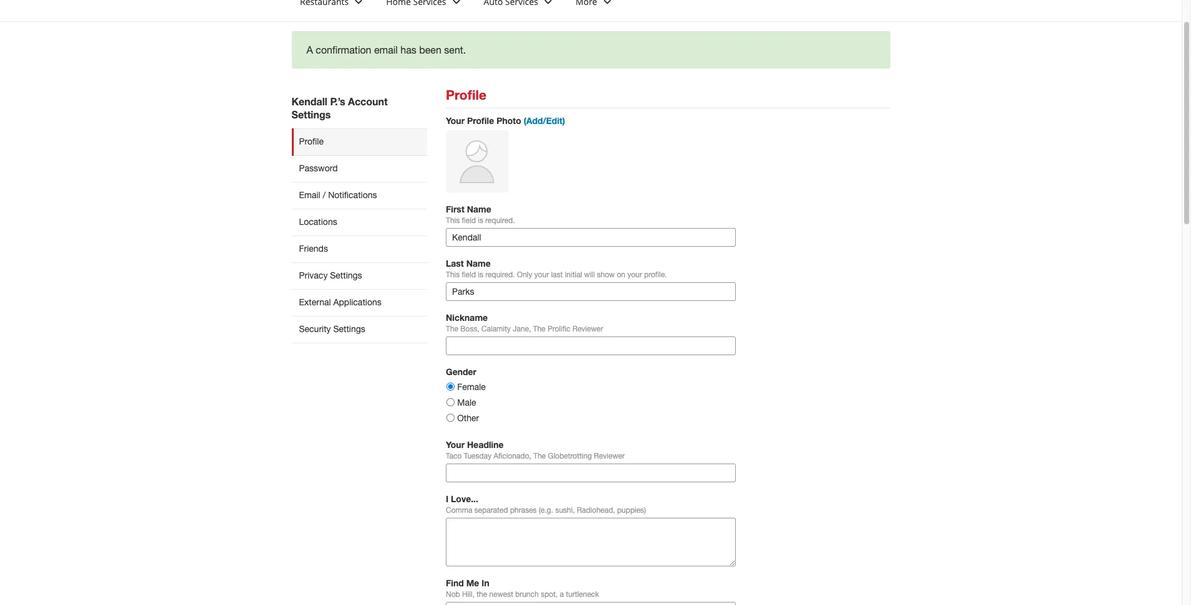 Task type: locate. For each thing, give the bounding box(es) containing it.
1 vertical spatial settings
[[330, 271, 362, 281]]

find
[[446, 578, 464, 589]]

notifications
[[328, 190, 377, 200]]

globetrotting
[[548, 452, 592, 461]]

field inside first name this field is required.
[[462, 216, 476, 225]]

tuesday
[[464, 452, 491, 461]]

field down first
[[462, 216, 476, 225]]

0 vertical spatial your
[[446, 115, 465, 126]]

first name this field is required.
[[446, 204, 515, 225]]

required. inside last name this field is required. only your last initial will show on your profile.
[[485, 271, 515, 279]]

1 this from the top
[[446, 216, 460, 225]]

your for your profile photo (add/edit)
[[446, 115, 465, 126]]

locations link
[[292, 209, 427, 236]]

sushi,
[[555, 506, 575, 515]]

security settings link
[[292, 316, 427, 344]]

1 vertical spatial your
[[446, 440, 465, 450]]

1 vertical spatial reviewer
[[594, 452, 625, 461]]

settings
[[292, 109, 331, 120], [330, 271, 362, 281], [333, 324, 365, 334]]

the
[[446, 325, 458, 334], [533, 325, 546, 334], [533, 452, 546, 461]]

i
[[446, 494, 448, 504]]

0 vertical spatial settings
[[292, 109, 331, 120]]

turtleneck
[[566, 591, 599, 599]]

1 24 chevron down v2 image from the left
[[351, 0, 366, 9]]

security
[[299, 324, 331, 334]]

1 vertical spatial required.
[[485, 271, 515, 279]]

is
[[478, 216, 483, 225], [478, 271, 483, 279]]

2 your from the top
[[446, 440, 465, 450]]

1 vertical spatial is
[[478, 271, 483, 279]]

your headline taco tuesday aficionado, the globetrotting reviewer
[[446, 440, 625, 461]]

required.
[[485, 216, 515, 225], [485, 271, 515, 279]]

the for the
[[533, 325, 546, 334]]

0 vertical spatial reviewer
[[572, 325, 603, 334]]

your right on
[[627, 271, 642, 279]]

1 vertical spatial this
[[446, 271, 460, 279]]

field
[[462, 216, 476, 225], [462, 271, 476, 279]]

settings up external applications
[[330, 271, 362, 281]]

this for last
[[446, 271, 460, 279]]

0 vertical spatial is
[[478, 216, 483, 225]]

name inside first name this field is required.
[[467, 204, 491, 214]]

(add/edit)
[[524, 115, 565, 126]]

nickname
[[446, 312, 488, 323]]

has
[[401, 44, 416, 55]]

Your Headline text field
[[446, 464, 736, 483]]

Male radio
[[446, 399, 455, 407]]

profile.
[[644, 271, 667, 279]]

i love... comma separated phrases (e.g. sushi, radiohead, puppies)
[[446, 494, 646, 515]]

the right jane,
[[533, 325, 546, 334]]

2 required. from the top
[[485, 271, 515, 279]]

reviewer for headline
[[594, 452, 625, 461]]

Last Name text field
[[446, 282, 736, 301]]

name
[[467, 204, 491, 214], [466, 258, 491, 269]]

required. for first
[[485, 216, 515, 225]]

is inside first name this field is required.
[[478, 216, 483, 225]]

settings down applications
[[333, 324, 365, 334]]

on
[[617, 271, 625, 279]]

2 field from the top
[[462, 271, 476, 279]]

newest
[[489, 591, 513, 599]]

your left last
[[534, 271, 549, 279]]

this
[[446, 216, 460, 225], [446, 271, 460, 279]]

0 vertical spatial name
[[467, 204, 491, 214]]

phrases
[[510, 506, 537, 515]]

1 vertical spatial field
[[462, 271, 476, 279]]

email
[[299, 190, 320, 200]]

separated
[[474, 506, 508, 515]]

profile left photo
[[467, 115, 494, 126]]

profile down sent.
[[446, 87, 486, 103]]

is inside last name this field is required. only your last initial will show on your profile.
[[478, 271, 483, 279]]

1 required. from the top
[[485, 216, 515, 225]]

this down "last"
[[446, 271, 460, 279]]

1 is from the top
[[478, 216, 483, 225]]

locations
[[299, 217, 337, 227]]

field inside last name this field is required. only your last initial will show on your profile.
[[462, 271, 476, 279]]

the right aficionado,
[[533, 452, 546, 461]]

1 your from the left
[[534, 271, 549, 279]]

4 24 chevron down v2 image from the left
[[600, 0, 615, 9]]

first
[[446, 204, 464, 214]]

your left photo
[[446, 115, 465, 126]]

this down first
[[446, 216, 460, 225]]

the
[[477, 591, 487, 599]]

the for headline
[[533, 452, 546, 461]]

0 horizontal spatial your
[[534, 271, 549, 279]]

brunch
[[515, 591, 539, 599]]

Other radio
[[446, 414, 455, 422]]

settings down kendall
[[292, 109, 331, 120]]

a confirmation email has been sent.
[[306, 44, 466, 55]]

only
[[517, 271, 532, 279]]

male
[[457, 398, 476, 408]]

field down "last"
[[462, 271, 476, 279]]

name right "last"
[[466, 258, 491, 269]]

password
[[299, 163, 338, 173]]

2 is from the top
[[478, 271, 483, 279]]

female
[[457, 382, 486, 392]]

security settings
[[299, 324, 365, 334]]

aficionado,
[[494, 452, 531, 461]]

password link
[[292, 155, 427, 182]]

24 chevron down v2 image
[[351, 0, 366, 9], [449, 0, 464, 9], [541, 0, 556, 9], [600, 0, 615, 9]]

reviewer
[[572, 325, 603, 334], [594, 452, 625, 461]]

love...
[[451, 494, 478, 504]]

name for first
[[467, 204, 491, 214]]

2 24 chevron down v2 image from the left
[[449, 0, 464, 9]]

profile up password
[[299, 137, 324, 147]]

name inside last name this field is required. only your last initial will show on your profile.
[[466, 258, 491, 269]]

1 horizontal spatial your
[[627, 271, 642, 279]]

field for last
[[462, 271, 476, 279]]

kendall p.'s account settings
[[292, 95, 388, 120]]

the inside your headline taco tuesday aficionado, the globetrotting reviewer
[[533, 452, 546, 461]]

the left boss, at bottom left
[[446, 325, 458, 334]]

your inside your headline taco tuesday aficionado, the globetrotting reviewer
[[446, 440, 465, 450]]

hill,
[[462, 591, 475, 599]]

reviewer inside nickname the boss, calamity jane, the prolific reviewer
[[572, 325, 603, 334]]

1 vertical spatial profile
[[467, 115, 494, 126]]

0 vertical spatial required.
[[485, 216, 515, 225]]

reviewer up your headline text box
[[594, 452, 625, 461]]

your
[[534, 271, 549, 279], [627, 271, 642, 279]]

me
[[466, 578, 479, 589]]

2 this from the top
[[446, 271, 460, 279]]

your
[[446, 115, 465, 126], [446, 440, 465, 450]]

reviewer inside your headline taco tuesday aficionado, the globetrotting reviewer
[[594, 452, 625, 461]]

required. inside first name this field is required.
[[485, 216, 515, 225]]

comma
[[446, 506, 472, 515]]

external
[[299, 297, 331, 307]]

your profile photo (add/edit)
[[446, 115, 565, 126]]

I Love... text field
[[446, 518, 736, 567]]

1 field from the top
[[462, 216, 476, 225]]

name right first
[[467, 204, 491, 214]]

p.'s
[[330, 95, 345, 107]]

0 vertical spatial this
[[446, 216, 460, 225]]

reviewer up nickname text box
[[572, 325, 603, 334]]

email
[[374, 44, 398, 55]]

your up taco
[[446, 440, 465, 450]]

a
[[560, 591, 564, 599]]

last
[[551, 271, 563, 279]]

profile
[[446, 87, 486, 103], [467, 115, 494, 126], [299, 137, 324, 147]]

1 vertical spatial name
[[466, 258, 491, 269]]

show
[[597, 271, 615, 279]]

this inside first name this field is required.
[[446, 216, 460, 225]]

2 vertical spatial settings
[[333, 324, 365, 334]]

this inside last name this field is required. only your last initial will show on your profile.
[[446, 271, 460, 279]]

0 vertical spatial field
[[462, 216, 476, 225]]

1 your from the top
[[446, 115, 465, 126]]



Task type: vqa. For each thing, say whether or not it's contained in the screenshot.
the this inside First Name This field is required.
yes



Task type: describe. For each thing, give the bounding box(es) containing it.
a
[[306, 44, 313, 55]]

profile link
[[292, 128, 427, 155]]

spot,
[[541, 591, 558, 599]]

is for first
[[478, 216, 483, 225]]

account
[[348, 95, 388, 107]]

external applications
[[299, 297, 381, 307]]

applications
[[333, 297, 381, 307]]

in
[[482, 578, 489, 589]]

2 vertical spatial profile
[[299, 137, 324, 147]]

Find Me In text field
[[446, 602, 736, 605]]

(add/edit) link
[[524, 115, 565, 126]]

Nickname text field
[[446, 337, 736, 355]]

nickname the boss, calamity jane, the prolific reviewer
[[446, 312, 603, 334]]

required. for last
[[485, 271, 515, 279]]

your for your headline taco tuesday aficionado, the globetrotting reviewer
[[446, 440, 465, 450]]

First Name text field
[[446, 228, 736, 247]]

0 vertical spatial profile
[[446, 87, 486, 103]]

settings inside "kendall p.'s account settings"
[[292, 109, 331, 120]]

3 24 chevron down v2 image from the left
[[541, 0, 556, 9]]

taco
[[446, 452, 462, 461]]

reviewer for the
[[572, 325, 603, 334]]

been
[[419, 44, 441, 55]]

last name this field is required. only your last initial will show on your profile.
[[446, 258, 667, 279]]

sent.
[[444, 44, 466, 55]]

(e.g.
[[539, 506, 553, 515]]

prolific
[[548, 325, 570, 334]]

jane,
[[513, 325, 531, 334]]

find me in nob hill, the newest brunch spot, a turtleneck
[[446, 578, 599, 599]]

headline
[[467, 440, 504, 450]]

privacy settings link
[[292, 262, 427, 289]]

boss,
[[460, 325, 479, 334]]

gender
[[446, 367, 476, 377]]

name for last
[[466, 258, 491, 269]]

last
[[446, 258, 464, 269]]

puppies)
[[617, 506, 646, 515]]

is for last
[[478, 271, 483, 279]]

nob
[[446, 591, 460, 599]]

this for first
[[446, 216, 460, 225]]

/
[[323, 190, 326, 200]]

Female radio
[[446, 383, 455, 391]]

photo
[[496, 115, 521, 126]]

settings for security
[[333, 324, 365, 334]]

friends link
[[292, 236, 427, 262]]

field for first
[[462, 216, 476, 225]]

initial
[[565, 271, 582, 279]]

calamity
[[481, 325, 511, 334]]

business categories element
[[290, 0, 1157, 21]]

settings for privacy
[[330, 271, 362, 281]]

email / notifications link
[[292, 182, 427, 209]]

friends
[[299, 244, 328, 254]]

kendall
[[292, 95, 327, 107]]

other
[[457, 413, 479, 423]]

privacy settings
[[299, 271, 362, 281]]

external applications link
[[292, 289, 427, 316]]

email / notifications
[[299, 190, 377, 200]]

radiohead,
[[577, 506, 615, 515]]

2 your from the left
[[627, 271, 642, 279]]

confirmation
[[316, 44, 371, 55]]

privacy
[[299, 271, 328, 281]]

will
[[584, 271, 595, 279]]



